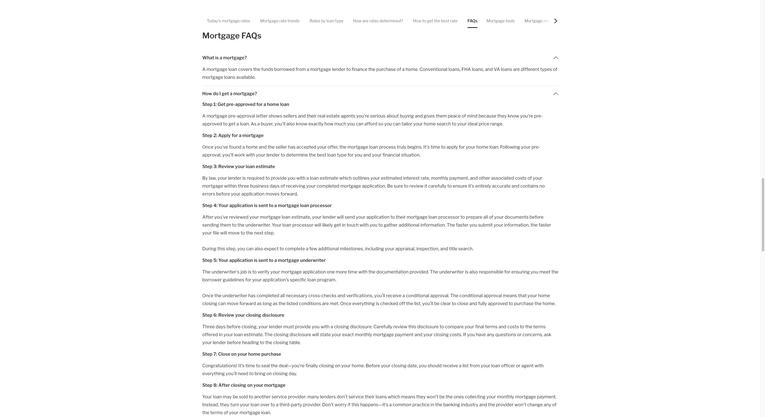 Task type: vqa. For each thing, say whether or not it's contained in the screenshot.
Homes
no



Task type: describe. For each thing, give the bounding box(es) containing it.
conventional
[[420, 67, 448, 72]]

step for step 6: review your closing disclosure
[[202, 312, 212, 318]]

over
[[260, 402, 270, 407]]

how to get the best rate link
[[413, 14, 458, 28]]

today's mortgage rates
[[207, 18, 250, 23]]

their inside your loan may be sold to another service provider: many lenders don't service their loans which means they won't be the ones collecting your monthly mortgage payment. instead, they turn your loan over to a third-party provider. don't worry if this happens—it's a common practice in the banking industry and the provider won't change any of the terms of your mortgage loan.
[[365, 394, 375, 399]]

and up it's
[[470, 175, 478, 181]]

today's mortgage rates link
[[207, 14, 250, 28]]

1 vertical spatial disclosure
[[417, 324, 439, 329]]

receive inside 'congratulations! it's time to seal the deal—you're finally closing on your home. before your closing date, you should receive a list from your loan officer or agent with everything you'll need to bring on closing day.'
[[443, 363, 458, 368]]

step for step 3: review your loan estimate
[[202, 164, 212, 169]]

all inside once the underwriter has completed all necessary cross-checks and verifications, you'll receive a conditional approval. the conditional approval means that your home closing can move forward as long as the listed conditions are met. once everything is checked off the list, you'll be clear to close and fully approved to purchase the home.
[[280, 293, 285, 298]]

home down heading
[[248, 351, 260, 357]]

and left 'contains'
[[512, 183, 520, 189]]

1 rate from the left
[[279, 18, 287, 23]]

and left fully
[[469, 301, 477, 306]]

mortgage tools
[[487, 18, 515, 23]]

0 vertical spatial approved
[[235, 102, 256, 107]]

of inside a mortgage pre-approval letter shows sellers and their real estate agents you're serious about buying and gives them peace of mind because they know you're pre- approved to get a loan. as a buyer, you'll also know exactly how much you can afford so you can tailor your home search to your ideal price range.
[[462, 113, 466, 119]]

closing down need
[[231, 382, 246, 388]]

2 vertical spatial processor
[[292, 222, 314, 228]]

borrower
[[202, 277, 222, 282]]

a for a mortgage pre-approval letter shows sellers and their real estate agents you're serious about buying and gives them peace of mind because they know you're pre- approved to get a loan. as a buyer, you'll also know exactly how much you can afford so you can tailor your home search to your ideal price range.
[[202, 113, 206, 119]]

reviewed
[[229, 214, 249, 220]]

entirely
[[475, 183, 491, 189]]

interest
[[403, 175, 420, 181]]

a inside once you've found a home and the seller has accepted your offer, the mortgage loan process truly begins. it's time to apply for your home loan. following your pre- approval, you'll work with your lender to determine the best loan type for you and your financial situation.
[[242, 144, 245, 150]]

need
[[238, 371, 248, 376]]

process
[[379, 144, 396, 150]]

before down step 6: review your closing disclosure
[[227, 324, 241, 329]]

your right 'submit'
[[494, 222, 503, 228]]

you inside by law, your lender is required to provide you with a loan estimate which outlines your estimated interest rate, monthly payment, and other associated costs of your mortgage within three business days of receiving your completed mortgage application. be sure to review it carefully to ensure it's entirely accurate and contains no errors before your application moves forward.
[[288, 175, 295, 181]]

which inside your loan may be sold to another service provider: many lenders don't service their loans which means they won't be the ones collecting your monthly mortgage payment. instead, they turn your loan over to a third-party provider. don't worry if this happens—it's a common practice in the banking industry and the provider won't change any of the terms of your mortgage loan.
[[388, 394, 400, 399]]

a inside three days before closing, your lender must provide you with a closing disclosure. carefully review this disclosure to compare your final terms and costs to the terms offered in your loan estimate. the closing disclosure will state your exact monthly mortgage payment and your closing costs. if you have any questions or concerns, ask your lender before heading to the closing table.
[[331, 324, 333, 329]]

are inside a mortgage loan covers the funds borrowed from a mortgage lender to finance the purchase of a home. conventional loans, fha loans, and va loans are different types of mortgage loans available.
[[513, 67, 520, 72]]

home right found
[[246, 144, 258, 150]]

best inside "link"
[[441, 18, 449, 23]]

and left title
[[440, 246, 448, 251]]

everything inside 'congratulations! it's time to seal the deal—you're finally closing on your home. before your closing date, you should receive a list from your loan officer or agent with everything you'll need to bring on closing day.'
[[202, 371, 225, 376]]

ensuring
[[512, 269, 530, 275]]

tailor
[[402, 121, 412, 126]]

concerns,
[[523, 332, 543, 337]]

from inside a mortgage loan covers the funds borrowed from a mortgage lender to finance the purchase of a home. conventional loans, fha loans, and va loans are different types of mortgage loans available.
[[296, 67, 306, 72]]

tools
[[506, 18, 515, 23]]

step 3: review your loan estimate
[[202, 164, 275, 169]]

0 vertical spatial won't
[[427, 394, 438, 399]]

once the underwriter has completed all necessary cross-checks and verifications, you'll receive a conditional approval. the conditional approval means that your home closing can move forward as long as the listed conditions are met. once everything is checked off the list, you'll be clear to close and fully approved to purchase the home.
[[202, 293, 556, 306]]

by law, your lender is required to provide you with a loan estimate which outlines your estimated interest rate, monthly payment, and other associated costs of your mortgage within three business days of receiving your completed mortgage application. be sure to review it carefully to ensure it's entirely accurate and contains no errors before your application moves forward.
[[202, 175, 546, 197]]

0 vertical spatial mortgage?
[[223, 55, 247, 60]]

mortgage for mortgage faqs
[[202, 31, 240, 40]]

loan inside the underwriter's job is to verify your mortgage application one more time with the documentation provided. the underwriter is also responsible for ensuring you meet the borrower guidelines for your application's specific loan program.
[[307, 277, 316, 282]]

0 horizontal spatial also
[[255, 246, 263, 251]]

so
[[378, 121, 383, 126]]

this inside three days before closing, your lender must provide you with a closing disclosure. carefully review this disclosure to compare your final terms and costs to the terms offered in your loan estimate. the closing disclosure will state your exact monthly mortgage payment and your closing costs. if you have any questions or concerns, ask your lender before heading to the closing table.
[[408, 324, 416, 329]]

closing left day.
[[273, 371, 288, 376]]

is inside once the underwriter has completed all necessary cross-checks and verifications, you'll receive a conditional approval. the conditional approval means that your home closing can move forward as long as the listed conditions are met. once everything is checked off the list, you'll be clear to close and fully approved to purchase the home.
[[376, 301, 379, 306]]

officer
[[501, 363, 515, 368]]

your down "turn"
[[229, 410, 239, 415]]

monthly inside by law, your lender is required to provide you with a loan estimate which outlines your estimated interest rate, monthly payment, and other associated costs of your mortgage within three business days of receiving your completed mortgage application. be sure to review it carefully to ensure it's entirely accurate and contains no errors before your application moves forward.
[[431, 175, 449, 181]]

best inside once you've found a home and the seller has accepted your offer, the mortgage loan process truly begins. it's time to apply for your home loan. following your pre- approval, you'll work with your lender to determine the best loan type for you and your financial situation.
[[317, 152, 326, 158]]

errors
[[202, 191, 215, 197]]

approved inside once the underwriter has completed all necessary cross-checks and verifications, you'll receive a conditional approval. the conditional approval means that your home closing can move forward as long as the listed conditions are met. once everything is checked off the list, you'll be clear to close and fully approved to purchase the home.
[[488, 301, 508, 306]]

get inside a mortgage pre-approval letter shows sellers and their real estate agents you're serious about buying and gives them peace of mind because they know you're pre- approved to get a loan. as a buyer, you'll also know exactly how much you can afford so you can tailor your home search to your ideal price range.
[[229, 121, 236, 126]]

home inside once the underwriter has completed all necessary cross-checks and verifications, you'll receive a conditional approval. the conditional approval means that your home closing can move forward as long as the listed conditions are met. once everything is checked off the list, you'll be clear to close and fully approved to purchase the home.
[[538, 293, 550, 298]]

three days before closing, your lender must provide you with a closing disclosure. carefully review this disclosure to compare your final terms and costs to the terms offered in your loan estimate. the closing disclosure will state your exact monthly mortgage payment and your closing costs. if you have any questions or concerns, ask your lender before heading to the closing table.
[[202, 324, 552, 345]]

loan. inside your loan may be sold to another service provider: many lenders don't service their loans which means they won't be the ones collecting your monthly mortgage payment. instead, they turn your loan over to a third-party provider. don't worry if this happens—it's a common practice in the banking industry and the provider won't change any of the terms of your mortgage loan.
[[261, 410, 271, 415]]

or inside 'congratulations! it's time to seal the deal—you're finally closing on your home. before your closing date, you should receive a list from your loan officer or agent with everything you'll need to bring on closing day.'
[[516, 363, 521, 368]]

your down 'forward'
[[235, 312, 245, 318]]

the inside three days before closing, your lender must provide you with a closing disclosure. carefully review this disclosure to compare your final terms and costs to the terms offered in your loan estimate. the closing disclosure will state your exact monthly mortgage payment and your closing costs. if you have any questions or concerns, ask your lender before heading to the closing table.
[[265, 332, 273, 337]]

mortgage inside a mortgage pre-approval letter shows sellers and their real estate agents you're serious about buying and gives them peace of mind because they know you're pre- approved to get a loan. as a buyer, you'll also know exactly how much you can afford so you can tailor your home search to your ideal price range.
[[207, 113, 227, 119]]

one
[[327, 269, 335, 275]]

you down agents at top
[[347, 121, 355, 126]]

1 service from the left
[[272, 394, 287, 399]]

lender down offered
[[213, 340, 226, 345]]

2 vertical spatial once
[[340, 301, 351, 306]]

afford
[[365, 121, 377, 126]]

list,
[[414, 301, 421, 306]]

0 vertical spatial loans
[[501, 67, 512, 72]]

5:
[[213, 258, 217, 263]]

another
[[254, 394, 271, 399]]

also inside a mortgage pre-approval letter shows sellers and their real estate agents you're serious about buying and gives them peace of mind because they know you're pre- approved to get a loan. as a buyer, you'll also know exactly how much you can afford so you can tailor your home search to your ideal price range.
[[286, 121, 295, 126]]

lender inside once you've found a home and the seller has accepted your offer, the mortgage loan process truly begins. it's time to apply for your home loan. following your pre- approval, you'll work with your lender to determine the best loan type for you and your financial situation.
[[266, 152, 280, 158]]

you inside the underwriter's job is to verify your mortgage application one more time with the documentation provided. the underwriter is also responsible for ensuring you meet the borrower guidelines for your application's specific loan program.
[[531, 269, 539, 275]]

your left the offer,
[[317, 144, 327, 150]]

milestones,
[[340, 246, 364, 251]]

step for step 4: your application is sent to a mortgage loan processor
[[202, 203, 212, 208]]

time inside 'congratulations! it's time to seal the deal—you're finally closing on your home. before your closing date, you should receive a list from your loan officer or agent with everything you'll need to bring on closing day.'
[[246, 363, 255, 368]]

before up step 7: close on your home purchase
[[227, 340, 241, 345]]

your right list
[[481, 363, 490, 368]]

offer,
[[328, 144, 339, 150]]

0 horizontal spatial disclosure
[[262, 312, 284, 318]]

2 vertical spatial disclosure
[[290, 332, 311, 337]]

next
[[254, 230, 263, 236]]

application up reviewed
[[229, 203, 253, 208]]

type inside once you've found a home and the seller has accepted your offer, the mortgage loan process truly begins. it's time to apply for your home loan. following your pre- approval, you'll work with your lender to determine the best loan type for you and your financial situation.
[[337, 152, 347, 158]]

your right before
[[381, 363, 391, 368]]

costs.
[[450, 332, 462, 337]]

listed
[[287, 301, 298, 306]]

means inside once the underwriter has completed all necessary cross-checks and verifications, you'll receive a conditional approval. the conditional approval means that your home closing can move forward as long as the listed conditions are met. once everything is checked off the list, you'll be clear to close and fully approved to purchase the home.
[[503, 293, 517, 298]]

1 horizontal spatial faqs
[[468, 18, 478, 23]]

payment.
[[537, 394, 557, 399]]

you right if
[[467, 332, 475, 337]]

their inside after you've reviewed your mortgage loan estimate, your lender will send your application to their mortgage loan processor to prepare all of your documents before sending them to the underwriter. your loan processor will likely get in touch with you to gather additional information. the faster you submit your information, the faster your file will move to the next step.
[[396, 214, 406, 220]]

1 vertical spatial faqs
[[241, 31, 261, 40]]

home. inside once the underwriter has completed all necessary cross-checks and verifications, you'll receive a conditional approval. the conditional approval means that your home closing can move forward as long as the listed conditions are met. once everything is checked off the list, you'll be clear to close and fully approved to purchase the home.
[[543, 301, 556, 306]]

2:
[[213, 133, 217, 138]]

with inside three days before closing, your lender must provide you with a closing disclosure. carefully review this disclosure to compare your final terms and costs to the terms offered in your loan estimate. the closing disclosure will state your exact monthly mortgage payment and your closing costs. if you have any questions or concerns, ask your lender before heading to the closing table.
[[321, 324, 330, 329]]

price
[[479, 121, 489, 126]]

your up no
[[533, 175, 542, 181]]

get inside after you've reviewed your mortgage loan estimate, your lender will send your application to their mortgage loan processor to prepare all of your documents before sending them to the underwriter. your loan processor will likely get in touch with you to gather additional information. the faster you submit your information, the faster your file will move to the next step.
[[334, 222, 341, 228]]

your up estimate.
[[259, 324, 268, 329]]

before inside by law, your lender is required to provide you with a loan estimate which outlines your estimated interest rate, monthly payment, and other associated costs of your mortgage within three business days of receiving your completed mortgage application. be sure to review it carefully to ensure it's entirely accurate and contains no errors before your application moves forward.
[[216, 191, 230, 197]]

and right payment
[[415, 332, 422, 337]]

rates for mortgage
[[241, 18, 250, 23]]

your right law,
[[218, 175, 227, 181]]

provided.
[[410, 269, 429, 275]]

estate
[[326, 113, 340, 119]]

0 vertical spatial processor
[[310, 203, 332, 208]]

seal
[[261, 363, 270, 368]]

serious
[[370, 113, 386, 119]]

monthly inside three days before closing, your lender must provide you with a closing disclosure. carefully review this disclosure to compare your final terms and costs to the terms offered in your loan estimate. the closing disclosure will state your exact monthly mortgage payment and your closing costs. if you have any questions or concerns, ask your lender before heading to the closing table.
[[355, 332, 372, 337]]

fully
[[478, 301, 487, 306]]

on down seal
[[267, 371, 272, 376]]

step 4: your application is sent to a mortgage loan processor
[[202, 203, 332, 208]]

step for step 7: close on your home purchase
[[202, 351, 212, 357]]

you right step,
[[237, 246, 245, 251]]

closing left date,
[[392, 363, 407, 368]]

estimated
[[381, 175, 402, 181]]

your right payment
[[423, 332, 433, 337]]

approval inside a mortgage pre-approval letter shows sellers and their real estate agents you're serious about buying and gives them peace of mind because they know you're pre- approved to get a loan. as a buyer, you'll also know exactly how much you can afford so you can tailor your home search to your ideal price range.
[[237, 113, 255, 119]]

a inside by law, your lender is required to provide you with a loan estimate which outlines your estimated interest rate, monthly payment, and other associated costs of your mortgage within three business days of receiving your completed mortgage application. be sure to review it carefully to ensure it's entirely accurate and contains no errors before your application moves forward.
[[306, 175, 309, 181]]

approval.
[[430, 293, 449, 298]]

step 7: close on your home purchase
[[202, 351, 281, 357]]

you down prepare
[[470, 222, 477, 228]]

happens—it's
[[360, 402, 388, 407]]

home up the "shows"
[[267, 102, 279, 107]]

home inside a mortgage pre-approval letter shows sellers and their real estate agents you're serious about buying and gives them peace of mind because they know you're pre- approved to get a loan. as a buyer, you'll also know exactly how much you can afford so you can tailor your home search to your ideal price range.
[[424, 121, 436, 126]]

guidelines
[[223, 277, 244, 282]]

or inside three days before closing, your lender must provide you with a closing disclosure. carefully review this disclosure to compare your final terms and costs to the terms offered in your loan estimate. the closing disclosure will state your exact monthly mortgage payment and your closing costs. if you have any questions or concerns, ask your lender before heading to the closing table.
[[517, 332, 522, 337]]

0 horizontal spatial estimate
[[256, 164, 275, 169]]

any inside your loan may be sold to another service provider: many lenders don't service their loans which means they won't be the ones collecting your monthly mortgage payment. instead, they turn your loan over to a third-party provider. don't worry if this happens—it's a common practice in the banking industry and the provider won't change any of the terms of your mortgage loan.
[[544, 402, 551, 407]]

sent for loan
[[259, 203, 268, 208]]

you inside once you've found a home and the seller has accepted your offer, the mortgage loan process truly begins. it's time to apply for your home loan. following your pre- approval, you'll work with your lender to determine the best loan type for you and your financial situation.
[[355, 152, 362, 158]]

finance
[[352, 67, 367, 72]]

gives
[[424, 113, 435, 119]]

and up met. at the left bottom of the page
[[338, 293, 345, 298]]

with inside after you've reviewed your mortgage loan estimate, your lender will send your application to their mortgage loan processor to prepare all of your documents before sending them to the underwriter. your loan processor will likely get in touch with you to gather additional information. the faster you submit your information, the faster your file will move to the next step.
[[360, 222, 369, 228]]

monthly inside your loan may be sold to another service provider: many lenders don't service their loans which means they won't be the ones collecting your monthly mortgage payment. instead, they turn your loan over to a third-party provider. don't worry if this happens—it's a common practice in the banking industry and the provider won't change any of the terms of your mortgage loan.
[[497, 394, 514, 399]]

time inside once you've found a home and the seller has accepted your offer, the mortgage loan process truly begins. it's time to apply for your home loan. following your pre- approval, you'll work with your lender to determine the best loan type for you and your financial situation.
[[431, 144, 440, 150]]

faqs link
[[468, 14, 478, 28]]

provider.
[[303, 402, 321, 407]]

you down the conditions
[[312, 324, 320, 329]]

1 horizontal spatial they
[[416, 394, 426, 399]]

step for step 2: apply for a mortgage
[[202, 133, 212, 138]]

accepted
[[297, 144, 316, 150]]

your right apply
[[466, 144, 475, 150]]

you right so
[[384, 121, 392, 126]]

be up "turn"
[[233, 394, 238, 399]]

borrowed
[[274, 67, 295, 72]]

loan inside 'congratulations! it's time to seal the deal—you're finally closing on your home. before your closing date, you should receive a list from your loan officer or agent with everything you'll need to bring on closing day.'
[[491, 363, 500, 368]]

apply
[[218, 133, 231, 138]]

your down bring
[[254, 382, 263, 388]]

1 vertical spatial after
[[218, 382, 230, 388]]

2 service from the left
[[349, 394, 364, 399]]

1 conditional from the left
[[406, 293, 429, 298]]

closing up exact
[[334, 324, 349, 329]]

rates by loan type
[[310, 18, 344, 23]]

your right offered
[[224, 332, 233, 337]]

2 faster from the left
[[539, 222, 551, 228]]

your left documents
[[494, 214, 504, 220]]

terms inside your loan may be sold to another service provider: many lenders don't service their loans which means they won't be the ones collecting your monthly mortgage payment. instead, they turn your loan over to a third-party provider. don't worry if this happens—it's a common practice in the banking industry and the provider won't change any of the terms of your mortgage loan.
[[210, 410, 223, 415]]

don't
[[322, 402, 334, 407]]

1:
[[213, 102, 217, 107]]

meet
[[540, 269, 551, 275]]

your right receiving
[[306, 183, 316, 189]]

your right estimate,
[[312, 214, 322, 220]]

and up 'questions' on the bottom right of page
[[499, 324, 507, 329]]

rates by loan type link
[[310, 14, 344, 28]]

application's
[[263, 277, 289, 282]]

closing left table.
[[273, 340, 288, 345]]

and left gives
[[415, 113, 423, 119]]

and right 'sellers' at the left top
[[298, 113, 306, 119]]

covers
[[238, 67, 252, 72]]

in inside after you've reviewed your mortgage loan estimate, your lender will send your application to their mortgage loan processor to prepare all of your documents before sending them to the underwriter. your loan processor will likely get in touch with you to gather additional information. the faster you submit your information, the faster your file will move to the next step.
[[342, 222, 346, 228]]

application up job
[[229, 258, 253, 263]]

loan inside by law, your lender is required to provide you with a loan estimate which outlines your estimated interest rate, monthly payment, and other associated costs of your mortgage within three business days of receiving your completed mortgage application. be sure to review it carefully to ensure it's entirely accurate and contains no errors before your application moves forward.
[[310, 175, 319, 181]]

today's
[[207, 18, 221, 23]]

1 horizontal spatial underwriter
[[300, 258, 326, 263]]

your up application's
[[271, 269, 280, 275]]

carefully
[[428, 183, 447, 189]]

receive inside once the underwriter has completed all necessary cross-checks and verifications, you'll receive a conditional approval. the conditional approval means that your home closing can move forward as long as the listed conditions are met. once everything is checked off the list, you'll be clear to close and fully approved to purchase the home.
[[386, 293, 402, 298]]

disclosure.
[[350, 324, 373, 329]]

agent
[[522, 363, 534, 368]]

your right state
[[332, 332, 341, 337]]

additional inside after you've reviewed your mortgage loan estimate, your lender will send your application to their mortgage loan processor to prepare all of your documents before sending them to the underwriter. your loan processor will likely get in touch with you to gather additional information. the faster you submit your information, the faster your file will move to the next step.
[[399, 222, 420, 228]]

application inside the underwriter's job is to verify your mortgage application one more time with the documentation provided. the underwriter is also responsible for ensuring you meet the borrower guidelines for your application's specific loan program.
[[303, 269, 326, 275]]

how for how do i get a mortgage?
[[202, 91, 212, 96]]

days inside three days before closing, your lender must provide you with a closing disclosure. carefully review this disclosure to compare your final terms and costs to the terms offered in your loan estimate. the closing disclosure will state your exact monthly mortgage payment and your closing costs. if you have any questions or concerns, ask your lender before heading to the closing table.
[[216, 324, 226, 329]]

your up underwriter.
[[250, 214, 259, 220]]

met.
[[330, 301, 339, 306]]

application inside after you've reviewed your mortgage loan estimate, your lender will send your application to their mortgage loan processor to prepare all of your documents before sending them to the underwriter. your loan processor will likely get in touch with you to gather additional information. the faster you submit your information, the faster your file will move to the next step.
[[366, 214, 390, 220]]

information.
[[420, 222, 446, 228]]

can up step 5: your application is sent to a mortgage underwriter at the bottom left of page
[[246, 246, 254, 251]]

time inside the underwriter's job is to verify your mortgage application one more time with the documentation provided. the underwriter is also responsible for ensuring you meet the borrower guidelines for your application's specific loan program.
[[348, 269, 357, 275]]

lenders
[[320, 394, 336, 399]]

you've
[[215, 144, 228, 150]]

funds
[[261, 67, 273, 72]]

long
[[263, 301, 272, 306]]

your down "sending"
[[202, 230, 212, 236]]

your down within
[[231, 191, 241, 197]]

1 vertical spatial you'll
[[422, 301, 433, 306]]

practice
[[412, 402, 430, 407]]

purchase inside a mortgage loan covers the funds borrowed from a mortgage lender to finance the purchase of a home. conventional loans, fha loans, and va loans are different types of mortgage loans available.
[[376, 67, 396, 72]]

closing left costs.
[[434, 332, 449, 337]]

step.
[[264, 230, 275, 236]]

your right including
[[385, 246, 395, 251]]

buyer,
[[261, 121, 274, 126]]

them inside after you've reviewed your mortgage loan estimate, your lender will send your application to their mortgage loan processor to prepare all of your documents before sending them to the underwriter. your loan processor will likely get in touch with you to gather additional information. the faster you submit your information, the faster your file will move to the next step.
[[220, 222, 231, 228]]

any inside three days before closing, your lender must provide you with a closing disclosure. carefully review this disclosure to compare your final terms and costs to the terms offered in your loan estimate. the closing disclosure will state your exact monthly mortgage payment and your closing costs. if you have any questions or concerns, ask your lender before heading to the closing table.
[[487, 332, 495, 337]]

your right 5:
[[218, 258, 228, 263]]

on up sold
[[247, 382, 253, 388]]

the inside once the underwriter has completed all necessary cross-checks and verifications, you'll receive a conditional approval. the conditional approval means that your home closing can move forward as long as the listed conditions are met. once everything is checked off the list, you'll be clear to close and fully approved to purchase the home.
[[450, 293, 459, 298]]

mortgage for mortgage rate trends
[[260, 18, 278, 23]]

and left the seller
[[259, 144, 267, 150]]

before inside after you've reviewed your mortgage loan estimate, your lender will send your application to their mortgage loan processor to prepare all of your documents before sending them to the underwriter. your loan processor will likely get in touch with you to gather additional information. the faster you submit your information, the faster your file will move to the next step.
[[530, 214, 544, 220]]

and up outlines
[[363, 152, 371, 158]]

mortgage inside three days before closing, your lender must provide you with a closing disclosure. carefully review this disclosure to compare your final terms and costs to the terms offered in your loan estimate. the closing disclosure will state your exact monthly mortgage payment and your closing costs. if you have any questions or concerns, ask your lender before heading to the closing table.
[[373, 332, 394, 337]]

a inside once the underwriter has completed all necessary cross-checks and verifications, you'll receive a conditional approval. the conditional approval means that your home closing can move forward as long as the listed conditions are met. once everything is checked off the list, you'll be clear to close and fully approved to purchase the home.
[[403, 293, 405, 298]]

0 horizontal spatial know
[[296, 121, 307, 126]]

0 horizontal spatial loans
[[224, 74, 235, 80]]

closing,
[[242, 324, 258, 329]]

law,
[[209, 175, 217, 181]]

can left 'afford'
[[356, 121, 364, 126]]

they inside a mortgage pre-approval letter shows sellers and their real estate agents you're serious about buying and gives them peace of mind because they know you're pre- approved to get a loan. as a buyer, you'll also know exactly how much you can afford so you can tailor your home search to your ideal price range.
[[497, 113, 507, 119]]

1 vertical spatial won't
[[515, 402, 526, 407]]

your up if
[[465, 324, 474, 329]]

on right finally
[[335, 363, 340, 368]]

review inside three days before closing, your lender must provide you with a closing disclosure. carefully review this disclosure to compare your final terms and costs to the terms offered in your loan estimate. the closing disclosure will state your exact monthly mortgage payment and your closing costs. if you have any questions or concerns, ask your lender before heading to the closing table.
[[393, 324, 408, 329]]

your right tailor
[[413, 121, 423, 126]]

if
[[463, 332, 466, 337]]

1 loans, from the left
[[449, 67, 461, 72]]

your right 4:
[[218, 203, 228, 208]]

found
[[229, 144, 241, 150]]

will right file
[[220, 230, 227, 236]]

your down process
[[372, 152, 382, 158]]

loan. inside once you've found a home and the seller has accepted your offer, the mortgage loan process truly begins. it's time to apply for your home loan. following your pre- approval, you'll work with your lender to determine the best loan type for you and your financial situation.
[[489, 144, 499, 150]]

get inside how to get the best rate "link"
[[427, 18, 433, 23]]

your up the application.
[[371, 175, 380, 181]]

more
[[336, 269, 347, 275]]

pre- inside once you've found a home and the seller has accepted your offer, the mortgage loan process truly begins. it's time to apply for your home loan. following your pre- approval, you'll work with your lender to determine the best loan type for you and your financial situation.
[[532, 144, 540, 150]]

1 horizontal spatial terms
[[485, 324, 498, 329]]

the right provided. at the right of page
[[430, 269, 438, 275]]

third-
[[280, 402, 291, 407]]

i
[[219, 91, 221, 96]]

your left before
[[341, 363, 351, 368]]

change
[[527, 402, 543, 407]]

with inside once you've found a home and the seller has accepted your offer, the mortgage loan process truly begins. it's time to apply for your home loan. following your pre- approval, you'll work with your lender to determine the best loan type for you and your financial situation.
[[246, 152, 255, 158]]

how do i get a mortgage?
[[202, 91, 257, 96]]

required
[[247, 175, 265, 181]]

job
[[241, 269, 247, 275]]



Task type: locate. For each thing, give the bounding box(es) containing it.
2 horizontal spatial disclosure
[[417, 324, 439, 329]]

1 horizontal spatial everything
[[352, 301, 375, 306]]

costs up 'contains'
[[515, 175, 527, 181]]

once down borrower
[[202, 293, 214, 298]]

their up exactly
[[307, 113, 317, 119]]

prepare
[[466, 214, 482, 220]]

your right collecting
[[487, 394, 496, 399]]

within
[[224, 183, 237, 189]]

your loan may be sold to another service provider: many lenders don't service their loans which means they won't be the ones collecting your monthly mortgage payment. instead, they turn your loan over to a third-party provider. don't worry if this happens—it's a common practice in the banking industry and the provider won't change any of the terms of your mortgage loan.
[[202, 394, 558, 415]]

closing right finally
[[319, 363, 334, 368]]

0 vertical spatial also
[[286, 121, 295, 126]]

2 sent from the top
[[258, 258, 268, 263]]

2 horizontal spatial you'll
[[422, 301, 433, 306]]

step for step 5: your application is sent to a mortgage underwriter
[[202, 258, 212, 263]]

1 vertical spatial processor
[[438, 214, 460, 220]]

step left "7:"
[[202, 351, 212, 357]]

1 faster from the left
[[456, 222, 469, 228]]

estimate,
[[292, 214, 311, 220]]

you'll left need
[[226, 371, 237, 376]]

approved inside a mortgage pre-approval letter shows sellers and their real estate agents you're serious about buying and gives them peace of mind because they know you're pre- approved to get a loan. as a buyer, you'll also know exactly how much you can afford so you can tailor your home search to your ideal price range.
[[202, 121, 222, 126]]

will left send
[[337, 214, 344, 220]]

your
[[218, 203, 228, 208], [272, 222, 281, 228], [218, 258, 228, 263], [202, 394, 212, 399]]

three
[[238, 183, 249, 189]]

all up 'submit'
[[483, 214, 488, 220]]

them up search
[[436, 113, 447, 119]]

them
[[436, 113, 447, 119], [220, 222, 231, 228]]

which left outlines
[[339, 175, 352, 181]]

worry
[[335, 402, 347, 407]]

step left the 6:
[[202, 312, 212, 318]]

step left 3: at the top left of the page
[[202, 164, 212, 169]]

to inside the underwriter's job is to verify your mortgage application one more time with the documentation provided. the underwriter is also responsible for ensuring you meet the borrower guidelines for your application's specific loan program.
[[252, 269, 257, 275]]

rates
[[310, 18, 320, 23]]

on right close
[[231, 351, 237, 357]]

time right the it's
[[431, 144, 440, 150]]

your inside after you've reviewed your mortgage loan estimate, your lender will send your application to their mortgage loan processor to prepare all of your documents before sending them to the underwriter. your loan processor will likely get in touch with you to gather additional information. the faster you submit your information, the faster your file will move to the next step.
[[272, 222, 281, 228]]

best left "faqs" link
[[441, 18, 449, 23]]

1 horizontal spatial how
[[353, 18, 362, 23]]

2 conditional from the left
[[460, 293, 483, 298]]

a mortgage loan covers the funds borrowed from a mortgage lender to finance the purchase of a home. conventional loans, fha loans, and va loans are different types of mortgage loans available.
[[202, 67, 558, 80]]

mortgage left the news
[[525, 18, 543, 23]]

with right agent
[[535, 363, 544, 368]]

your down the verify
[[252, 277, 262, 282]]

with inside the underwriter's job is to verify your mortgage application one more time with the documentation provided. the underwriter is also responsible for ensuring you meet the borrower guidelines for your application's specific loan program.
[[358, 269, 368, 275]]

your down sold
[[240, 402, 250, 407]]

completed inside by law, your lender is required to provide you with a loan estimate which outlines your estimated interest rate, monthly payment, and other associated costs of your mortgage within three business days of receiving your completed mortgage application. be sure to review it carefully to ensure it's entirely accurate and contains no errors before your application moves forward.
[[317, 183, 339, 189]]

your right send
[[356, 214, 366, 220]]

1 horizontal spatial receive
[[443, 363, 458, 368]]

1 horizontal spatial has
[[288, 144, 296, 150]]

2 horizontal spatial in
[[431, 402, 434, 407]]

how for how are rates determined?
[[353, 18, 362, 23]]

mortgage left tools
[[487, 18, 505, 23]]

mortgage faqs
[[202, 31, 261, 40]]

means up common
[[401, 394, 415, 399]]

0 horizontal spatial completed
[[257, 293, 279, 298]]

be down 'approval.'
[[434, 301, 440, 306]]

1 vertical spatial or
[[516, 363, 521, 368]]

2 step from the top
[[202, 133, 212, 138]]

the
[[434, 18, 440, 23], [253, 67, 260, 72], [368, 67, 375, 72], [268, 144, 275, 150], [340, 144, 347, 150], [309, 152, 316, 158], [238, 222, 245, 228], [531, 222, 538, 228], [246, 230, 253, 236], [368, 269, 376, 275], [552, 269, 559, 275], [215, 293, 222, 298], [279, 301, 286, 306], [406, 301, 413, 306], [535, 301, 542, 306], [525, 324, 532, 329], [265, 340, 272, 345], [271, 363, 278, 368], [446, 394, 453, 399], [435, 402, 442, 407], [488, 402, 495, 407], [202, 410, 209, 415]]

1 horizontal spatial know
[[508, 113, 519, 119]]

0 vertical spatial know
[[508, 113, 519, 119]]

move left 'forward'
[[227, 301, 239, 306]]

1 horizontal spatial you'll
[[374, 293, 385, 298]]

0 horizontal spatial from
[[296, 67, 306, 72]]

their up the gather
[[396, 214, 406, 220]]

after inside after you've reviewed your mortgage loan estimate, your lender will send your application to their mortgage loan processor to prepare all of your documents before sending them to the underwriter. your loan processor will likely get in touch with you to gather additional information. the faster you submit your information, the faster your file will move to the next step.
[[202, 214, 213, 220]]

1 vertical spatial you'll
[[222, 152, 233, 158]]

of inside after you've reviewed your mortgage loan estimate, your lender will send your application to their mortgage loan processor to prepare all of your documents before sending them to the underwriter. your loan processor will likely get in touch with you to gather additional information. the faster you submit your information, the faster your file will move to the next step.
[[489, 214, 493, 220]]

you've
[[214, 214, 228, 220]]

lender inside a mortgage loan covers the funds borrowed from a mortgage lender to finance the purchase of a home. conventional loans, fha loans, and va loans are different types of mortgage loans available.
[[332, 67, 345, 72]]

completed inside once the underwriter has completed all necessary cross-checks and verifications, you'll receive a conditional approval. the conditional approval means that your home closing can move forward as long as the listed conditions are met. once everything is checked off the list, you'll be clear to close and fully approved to purchase the home.
[[257, 293, 279, 298]]

a for a mortgage loan covers the funds borrowed from a mortgage lender to finance the purchase of a home. conventional loans, fha loans, and va loans are different types of mortgage loans available.
[[202, 67, 206, 72]]

it's
[[423, 144, 430, 150]]

them inside a mortgage pre-approval letter shows sellers and their real estate agents you're serious about buying and gives them peace of mind because they know you're pre- approved to get a loan. as a buyer, you'll also know exactly how much you can afford so you can tailor your home search to your ideal price range.
[[436, 113, 447, 119]]

how to get the best rate
[[413, 18, 458, 23]]

review for 3:
[[218, 164, 234, 169]]

closing down must
[[274, 332, 289, 337]]

1 vertical spatial approval
[[484, 293, 502, 298]]

also inside the underwriter's job is to verify your mortgage application one more time with the documentation provided. the underwriter is also responsible for ensuring you meet the borrower guidelines for your application's specific loan program.
[[469, 269, 478, 275]]

0 horizontal spatial which
[[339, 175, 352, 181]]

mortgage inside once you've found a home and the seller has accepted your offer, the mortgage loan process truly begins. it's time to apply for your home loan. following your pre- approval, you'll work with your lender to determine the best loan type for you and your financial situation.
[[348, 144, 368, 150]]

1 horizontal spatial provide
[[295, 324, 311, 329]]

costs
[[515, 175, 527, 181], [507, 324, 519, 329]]

their inside a mortgage pre-approval letter shows sellers and their real estate agents you're serious about buying and gives them peace of mind because they know you're pre- approved to get a loan. as a buyer, you'll also know exactly how much you can afford so you can tailor your home search to your ideal price range.
[[307, 113, 317, 119]]

best right determine
[[317, 152, 326, 158]]

offered
[[202, 332, 218, 337]]

checked
[[380, 301, 398, 306]]

bring
[[255, 371, 266, 376]]

news
[[544, 18, 554, 23]]

pre-
[[226, 102, 235, 107], [228, 113, 237, 119], [534, 113, 543, 119], [532, 144, 540, 150]]

are left the different
[[513, 67, 520, 72]]

your right following
[[521, 144, 531, 150]]

3 step from the top
[[202, 164, 212, 169]]

2 horizontal spatial how
[[413, 18, 422, 23]]

2 vertical spatial loan.
[[261, 410, 271, 415]]

2 as from the left
[[273, 301, 278, 306]]

everything inside once the underwriter has completed all necessary cross-checks and verifications, you'll receive a conditional approval. the conditional approval means that your home closing can move forward as long as the listed conditions are met. once everything is checked off the list, you'll be clear to close and fully approved to purchase the home.
[[352, 301, 375, 306]]

1 horizontal spatial won't
[[515, 402, 526, 407]]

sent for underwriter
[[258, 258, 268, 263]]

1 horizontal spatial purchase
[[376, 67, 396, 72]]

costs inside by law, your lender is required to provide you with a loan estimate which outlines your estimated interest rate, monthly payment, and other associated costs of your mortgage within three business days of receiving your completed mortgage application. be sure to review it carefully to ensure it's entirely accurate and contains no errors before your application moves forward.
[[515, 175, 527, 181]]

1 horizontal spatial you'll
[[274, 121, 285, 126]]

home down price
[[476, 144, 489, 150]]

1 vertical spatial provide
[[295, 324, 311, 329]]

1 vertical spatial purchase
[[514, 301, 534, 306]]

0 horizontal spatial how
[[202, 91, 212, 96]]

1 horizontal spatial approval
[[484, 293, 502, 298]]

conditions
[[299, 301, 321, 306]]

0 horizontal spatial their
[[307, 113, 317, 119]]

also
[[286, 121, 295, 126], [255, 246, 263, 251], [469, 269, 478, 275]]

6 step from the top
[[202, 312, 212, 318]]

letter
[[256, 113, 268, 119]]

sure
[[394, 183, 403, 189]]

to inside a mortgage loan covers the funds borrowed from a mortgage lender to finance the purchase of a home. conventional loans, fha loans, and va loans are different types of mortgage loans available.
[[346, 67, 351, 72]]

step,
[[226, 246, 236, 251]]

before
[[216, 191, 230, 197], [530, 214, 544, 220], [227, 324, 241, 329], [227, 340, 241, 345]]

1 horizontal spatial any
[[544, 402, 551, 407]]

step
[[202, 102, 212, 107], [202, 133, 212, 138], [202, 164, 212, 169], [202, 203, 212, 208], [202, 258, 212, 263], [202, 312, 212, 318], [202, 351, 212, 357], [202, 382, 212, 388]]

sent up the verify
[[258, 258, 268, 263]]

0 vertical spatial once
[[202, 144, 214, 150]]

lender
[[332, 67, 345, 72], [266, 152, 280, 158], [228, 175, 242, 181], [323, 214, 336, 220], [269, 324, 282, 329], [213, 340, 226, 345]]

mortgage inside the underwriter's job is to verify your mortgage application one more time with the documentation provided. the underwriter is also responsible for ensuring you meet the borrower guidelines for your application's specific loan program.
[[281, 269, 302, 275]]

2 horizontal spatial their
[[396, 214, 406, 220]]

closing up the 6:
[[202, 301, 217, 306]]

you'll inside 'congratulations! it's time to seal the deal—you're finally closing on your home. before your closing date, you should receive a list from your loan officer or agent with everything you'll need to bring on closing day.'
[[226, 371, 237, 376]]

0 vertical spatial estimate
[[256, 164, 275, 169]]

once inside once you've found a home and the seller has accepted your offer, the mortgage loan process truly begins. it's time to apply for your home loan. following your pre- approval, you'll work with your lender to determine the best loan type for you and your financial situation.
[[202, 144, 214, 150]]

0 vertical spatial which
[[339, 175, 352, 181]]

and inside a mortgage loan covers the funds borrowed from a mortgage lender to finance the purchase of a home. conventional loans, fha loans, and va loans are different types of mortgage loans available.
[[485, 67, 493, 72]]

faster
[[456, 222, 469, 228], [539, 222, 551, 228]]

1 vertical spatial costs
[[507, 324, 519, 329]]

1 you're from the left
[[356, 113, 369, 119]]

rates for are
[[369, 18, 379, 23]]

mortgage down today's
[[202, 31, 240, 40]]

once
[[202, 144, 214, 150], [202, 293, 214, 298], [340, 301, 351, 306]]

0 vertical spatial receive
[[386, 293, 402, 298]]

your
[[413, 121, 423, 126], [457, 121, 467, 126], [317, 144, 327, 150], [466, 144, 475, 150], [521, 144, 531, 150], [256, 152, 265, 158], [372, 152, 382, 158], [235, 164, 245, 169], [218, 175, 227, 181], [371, 175, 380, 181], [533, 175, 542, 181], [306, 183, 316, 189], [231, 191, 241, 197], [250, 214, 259, 220], [312, 214, 322, 220], [356, 214, 366, 220], [494, 214, 504, 220], [494, 222, 503, 228], [202, 230, 212, 236], [385, 246, 395, 251], [271, 269, 280, 275], [252, 277, 262, 282], [528, 293, 537, 298], [235, 312, 245, 318], [259, 324, 268, 329], [465, 324, 474, 329], [224, 332, 233, 337], [332, 332, 341, 337], [423, 332, 433, 337], [202, 340, 212, 345], [238, 351, 247, 357], [341, 363, 351, 368], [381, 363, 391, 368], [481, 363, 490, 368], [254, 382, 263, 388], [487, 394, 496, 399], [240, 402, 250, 407], [229, 410, 239, 415]]

application
[[241, 191, 265, 197], [229, 203, 253, 208], [366, 214, 390, 220], [229, 258, 253, 263], [303, 269, 326, 275]]

0 horizontal spatial any
[[487, 332, 495, 337]]

is
[[215, 55, 219, 60], [242, 175, 246, 181], [254, 203, 258, 208], [254, 258, 258, 263], [248, 269, 251, 275], [465, 269, 469, 275], [376, 301, 379, 306]]

loan inside three days before closing, your lender must provide you with a closing disclosure. carefully review this disclosure to compare your final terms and costs to the terms offered in your loan estimate. the closing disclosure will state your exact monthly mortgage payment and your closing costs. if you have any questions or concerns, ask your lender before heading to the closing table.
[[234, 332, 243, 337]]

7 step from the top
[[202, 351, 212, 357]]

your down offered
[[202, 340, 212, 345]]

their up happens—it's
[[365, 394, 375, 399]]

0 horizontal spatial purchase
[[261, 351, 281, 357]]

2 vertical spatial they
[[220, 402, 229, 407]]

your up step.
[[272, 222, 281, 228]]

underwriter inside the underwriter's job is to verify your mortgage application one more time with the documentation provided. the underwriter is also responsible for ensuring you meet the borrower guidelines for your application's specific loan program.
[[439, 269, 464, 275]]

forward
[[240, 301, 256, 306]]

underwriter
[[300, 258, 326, 263], [439, 269, 464, 275], [222, 293, 247, 298]]

2 vertical spatial approved
[[488, 301, 508, 306]]

documentation
[[376, 269, 409, 275]]

rates inside "link"
[[369, 18, 379, 23]]

your inside once the underwriter has completed all necessary cross-checks and verifications, you'll receive a conditional approval. the conditional approval means that your home closing can move forward as long as the listed conditions are met. once everything is checked off the list, you'll be clear to close and fully approved to purchase the home.
[[528, 293, 537, 298]]

0 vertical spatial home.
[[406, 67, 419, 72]]

in inside three days before closing, your lender must provide you with a closing disclosure. carefully review this disclosure to compare your final terms and costs to the terms offered in your loan estimate. the closing disclosure will state your exact monthly mortgage payment and your closing costs. if you have any questions or concerns, ask your lender before heading to the closing table.
[[219, 332, 223, 337]]

mortgage news
[[525, 18, 554, 23]]

purchase down 'that' at the bottom
[[514, 301, 534, 306]]

a inside 'congratulations! it's time to seal the deal—you're finally closing on your home. before your closing date, you should receive a list from your loan officer or agent with everything you'll need to bring on closing day.'
[[459, 363, 462, 368]]

1 vertical spatial review
[[218, 312, 234, 318]]

1 horizontal spatial this
[[352, 402, 359, 407]]

everything
[[352, 301, 375, 306], [202, 371, 225, 376]]

8:
[[213, 382, 218, 388]]

1 vertical spatial mortgage?
[[233, 91, 257, 96]]

be up "banking"
[[439, 394, 445, 399]]

move inside once the underwriter has completed all necessary cross-checks and verifications, you'll receive a conditional approval. the conditional approval means that your home closing can move forward as long as the listed conditions are met. once everything is checked off the list, you'll be clear to close and fully approved to purchase the home.
[[227, 301, 239, 306]]

that
[[518, 293, 527, 298]]

1 horizontal spatial faster
[[539, 222, 551, 228]]

conditional up close
[[460, 293, 483, 298]]

are inside "link"
[[363, 18, 369, 23]]

1 horizontal spatial service
[[349, 394, 364, 399]]

the up borrower
[[202, 269, 211, 275]]

costs up 'questions' on the bottom right of page
[[507, 324, 519, 329]]

once up approval,
[[202, 144, 214, 150]]

monthly down disclosure.
[[355, 332, 372, 337]]

lender left must
[[269, 324, 282, 329]]

is inside by law, your lender is required to provide you with a loan estimate which outlines your estimated interest rate, monthly payment, and other associated costs of your mortgage within three business days of receiving your completed mortgage application. be sure to review it carefully to ensure it's entirely accurate and contains no errors before your application moves forward.
[[242, 175, 246, 181]]

monthly up provider
[[497, 394, 514, 399]]

0 horizontal spatial this
[[217, 246, 225, 251]]

once for once you've found a home and the seller has accepted your offer, the mortgage loan process truly begins. it's time to apply for your home loan. following your pre- approval, you'll work with your lender to determine the best loan type for you and your financial situation.
[[202, 144, 214, 150]]

may
[[223, 394, 232, 399]]

which inside by law, your lender is required to provide you with a loan estimate which outlines your estimated interest rate, monthly payment, and other associated costs of your mortgage within three business days of receiving your completed mortgage application. be sure to review it carefully to ensure it's entirely accurate and contains no errors before your application moves forward.
[[339, 175, 352, 181]]

once for once the underwriter has completed all necessary cross-checks and verifications, you'll receive a conditional approval. the conditional approval means that your home closing can move forward as long as the listed conditions are met. once everything is checked off the list, you'll be clear to close and fully approved to purchase the home.
[[202, 293, 214, 298]]

2 rates from the left
[[369, 18, 379, 23]]

0 horizontal spatial loan.
[[240, 121, 250, 126]]

loans up happens—it's
[[376, 394, 387, 399]]

1 vertical spatial a
[[202, 113, 206, 119]]

mortgage? up covers
[[223, 55, 247, 60]]

no
[[540, 183, 545, 189]]

the inside after you've reviewed your mortgage loan estimate, your lender will send your application to their mortgage loan processor to prepare all of your documents before sending them to the underwriter. your loan processor will likely get in touch with you to gather additional information. the faster you submit your information, the faster your file will move to the next step.
[[447, 222, 455, 228]]

mortgage for mortgage news
[[525, 18, 543, 23]]

1 vertical spatial also
[[255, 246, 263, 251]]

0 horizontal spatial loans,
[[449, 67, 461, 72]]

your down work
[[235, 164, 245, 169]]

1 a from the top
[[202, 67, 206, 72]]

with up state
[[321, 324, 330, 329]]

2 horizontal spatial terms
[[533, 324, 546, 329]]

moves
[[266, 191, 280, 197]]

provide for to
[[271, 175, 287, 181]]

your right 'that' at the bottom
[[528, 293, 537, 298]]

can inside once the underwriter has completed all necessary cross-checks and verifications, you'll receive a conditional approval. the conditional approval means that your home closing can move forward as long as the listed conditions are met. once everything is checked off the list, you'll be clear to close and fully approved to purchase the home.
[[218, 301, 226, 306]]

do
[[213, 91, 219, 96]]

0 vertical spatial you'll
[[274, 121, 285, 126]]

1 rates from the left
[[241, 18, 250, 23]]

0 horizontal spatial means
[[401, 394, 415, 399]]

specific
[[290, 277, 306, 282]]

will inside three days before closing, your lender must provide you with a closing disclosure. carefully review this disclosure to compare your final terms and costs to the terms offered in your loan estimate. the closing disclosure will state your exact monthly mortgage payment and your closing costs. if you have any questions or concerns, ask your lender before heading to the closing table.
[[312, 332, 319, 337]]

7:
[[213, 351, 217, 357]]

sold
[[239, 394, 248, 399]]

1 vertical spatial has
[[248, 293, 256, 298]]

will left likely
[[315, 222, 321, 228]]

application down business
[[241, 191, 265, 197]]

know down 'sellers' at the left top
[[296, 121, 307, 126]]

you'll inside once you've found a home and the seller has accepted your offer, the mortgage loan process truly begins. it's time to apply for your home loan. following your pre- approval, you'll work with your lender to determine the best loan type for you and your financial situation.
[[222, 152, 233, 158]]

processor up likely
[[310, 203, 332, 208]]

determine
[[286, 152, 308, 158]]

1 vertical spatial underwriter
[[439, 269, 464, 275]]

1 vertical spatial additional
[[318, 246, 339, 251]]

in inside your loan may be sold to another service provider: many lenders don't service their loans which means they won't be the ones collecting your monthly mortgage payment. instead, they turn your loan over to a third-party provider. don't worry if this happens—it's a common practice in the banking industry and the provider won't change any of the terms of your mortgage loan.
[[431, 402, 434, 407]]

0 horizontal spatial everything
[[202, 371, 225, 376]]

time right it's
[[246, 363, 255, 368]]

exact
[[342, 332, 354, 337]]

lender down the seller
[[266, 152, 280, 158]]

many
[[308, 394, 319, 399]]

2 you're from the left
[[520, 113, 533, 119]]

estimate inside by law, your lender is required to provide you with a loan estimate which outlines your estimated interest rate, monthly payment, and other associated costs of your mortgage within three business days of receiving your completed mortgage application. be sure to review it carefully to ensure it's entirely accurate and contains no errors before your application moves forward.
[[320, 175, 338, 181]]

type
[[335, 18, 344, 23], [337, 152, 347, 158]]

2 horizontal spatial approved
[[488, 301, 508, 306]]

trends
[[288, 18, 300, 23]]

5 step from the top
[[202, 258, 212, 263]]

receive up checked
[[386, 293, 402, 298]]

rates left determined?
[[369, 18, 379, 23]]

0 horizontal spatial you're
[[356, 113, 369, 119]]

0 horizontal spatial approved
[[202, 121, 222, 126]]

1 vertical spatial monthly
[[355, 332, 372, 337]]

your left ideal
[[457, 121, 467, 126]]

step 6: review your closing disclosure
[[202, 312, 284, 318]]

2 horizontal spatial loan.
[[489, 144, 499, 150]]

you'll
[[274, 121, 285, 126], [222, 152, 233, 158]]

1 vertical spatial review
[[393, 324, 408, 329]]

disclosure down long
[[262, 312, 284, 318]]

mortgage tools link
[[487, 14, 515, 28]]

0 horizontal spatial home.
[[352, 363, 365, 368]]

you'll inside a mortgage pre-approval letter shows sellers and their real estate agents you're serious about buying and gives them peace of mind because they know you're pre- approved to get a loan. as a buyer, you'll also know exactly how much you can afford so you can tailor your home search to your ideal price range.
[[274, 121, 285, 126]]

your up instead, on the bottom of page
[[202, 394, 212, 399]]

costs inside three days before closing, your lender must provide you with a closing disclosure. carefully review this disclosure to compare your final terms and costs to the terms offered in your loan estimate. the closing disclosure will state your exact monthly mortgage payment and your closing costs. if you have any questions or concerns, ask your lender before heading to the closing table.
[[507, 324, 519, 329]]

6:
[[213, 312, 218, 318]]

step for step 8: after closing on your mortgage
[[202, 382, 212, 388]]

0 horizontal spatial has
[[248, 293, 256, 298]]

instead,
[[202, 402, 219, 407]]

1 vertical spatial everything
[[202, 371, 225, 376]]

questions
[[496, 332, 516, 337]]

review up payment
[[393, 324, 408, 329]]

from
[[296, 67, 306, 72], [470, 363, 480, 368]]

in right practice
[[431, 402, 434, 407]]

search.
[[458, 246, 474, 251]]

provider
[[496, 402, 514, 407]]

0 vertical spatial review
[[410, 183, 424, 189]]

0 horizontal spatial are
[[322, 301, 329, 306]]

1 sent from the top
[[259, 203, 268, 208]]

loan. left following
[[489, 144, 499, 150]]

gather
[[384, 222, 398, 228]]

next image
[[554, 18, 559, 23]]

responsible
[[479, 269, 504, 275]]

your right work
[[256, 152, 265, 158]]

1 vertical spatial means
[[401, 394, 415, 399]]

range.
[[490, 121, 503, 126]]

with inside by law, your lender is required to provide you with a loan estimate which outlines your estimated interest rate, monthly payment, and other associated costs of your mortgage within three business days of receiving your completed mortgage application. be sure to review it carefully to ensure it's entirely accurate and contains no errors before your application moves forward.
[[296, 175, 306, 181]]

provide for must
[[295, 324, 311, 329]]

2 rate from the left
[[450, 18, 458, 23]]

to inside how to get the best rate "link"
[[422, 18, 426, 23]]

loan. inside a mortgage pre-approval letter shows sellers and their real estate agents you're serious about buying and gives them peace of mind because they know you're pre- approved to get a loan. as a buyer, you'll also know exactly how much you can afford so you can tailor your home search to your ideal price range.
[[240, 121, 250, 126]]

approval inside once the underwriter has completed all necessary cross-checks and verifications, you'll receive a conditional approval. the conditional approval means that your home closing can move forward as long as the listed conditions are met. once everything is checked off the list, you'll be clear to close and fully approved to purchase the home.
[[484, 293, 502, 298]]

loan
[[327, 18, 334, 23], [228, 67, 237, 72], [280, 102, 289, 107], [369, 144, 378, 150], [327, 152, 336, 158], [246, 164, 255, 169], [310, 175, 319, 181], [300, 203, 309, 208], [282, 214, 291, 220], [429, 214, 437, 220], [282, 222, 291, 228], [307, 277, 316, 282], [234, 332, 243, 337], [491, 363, 500, 368], [213, 394, 222, 399], [251, 402, 259, 407]]

from inside 'congratulations! it's time to seal the deal—you're finally closing on your home. before your closing date, you should receive a list from your loan officer or agent with everything you'll need to bring on closing day.'
[[470, 363, 480, 368]]

rate inside "link"
[[450, 18, 458, 23]]

1 as from the left
[[257, 301, 262, 306]]

purchase up seal
[[261, 351, 281, 357]]

has inside once you've found a home and the seller has accepted your offer, the mortgage loan process truly begins. it's time to apply for your home loan. following your pre- approval, you'll work with your lender to determine the best loan type for you and your financial situation.
[[288, 144, 296, 150]]

turn
[[230, 402, 239, 407]]

list
[[463, 363, 469, 368]]

loan inside a mortgage loan covers the funds borrowed from a mortgage lender to finance the purchase of a home. conventional loans, fha loans, and va loans are different types of mortgage loans available.
[[228, 67, 237, 72]]

it's
[[468, 183, 474, 189]]

heading
[[242, 340, 259, 345]]

0 horizontal spatial all
[[280, 293, 285, 298]]

ask
[[544, 332, 552, 337]]

your up it's
[[238, 351, 247, 357]]

payment,
[[449, 175, 469, 181]]

1 horizontal spatial in
[[342, 222, 346, 228]]

1 vertical spatial sent
[[258, 258, 268, 263]]

disclosure up table.
[[290, 332, 311, 337]]

0 horizontal spatial provide
[[271, 175, 287, 181]]

situation.
[[401, 152, 421, 158]]

0 horizontal spatial won't
[[427, 394, 438, 399]]

disclosure
[[262, 312, 284, 318], [417, 324, 439, 329], [290, 332, 311, 337]]

appraisal,
[[395, 246, 415, 251]]

2 vertical spatial home.
[[352, 363, 365, 368]]

final
[[475, 324, 484, 329]]

approved right fully
[[488, 301, 508, 306]]

you left the gather
[[370, 222, 378, 228]]

your inside your loan may be sold to another service provider: many lenders don't service their loans which means they won't be the ones collecting your monthly mortgage payment. instead, they turn your loan over to a third-party provider. don't worry if this happens—it's a common practice in the banking industry and the provider won't change any of the terms of your mortgage loan.
[[202, 394, 212, 399]]

monthly
[[431, 175, 449, 181], [355, 332, 372, 337], [497, 394, 514, 399]]

how for how to get the best rate
[[413, 18, 422, 23]]

1 vertical spatial this
[[408, 324, 416, 329]]

1 vertical spatial from
[[470, 363, 480, 368]]

with inside 'congratulations! it's time to seal the deal—you're finally closing on your home. before your closing date, you should receive a list from your loan officer or agent with everything you'll need to bring on closing day.'
[[535, 363, 544, 368]]

provide up moves at the top of the page
[[271, 175, 287, 181]]

step left 8:
[[202, 382, 212, 388]]

2 vertical spatial underwriter
[[222, 293, 247, 298]]

lender up likely
[[323, 214, 336, 220]]

can down about
[[393, 121, 401, 126]]

what is a mortgage?
[[202, 55, 247, 60]]

0 vertical spatial completed
[[317, 183, 339, 189]]

or left concerns,
[[517, 332, 522, 337]]

8 step from the top
[[202, 382, 212, 388]]

closing up closing,
[[246, 312, 261, 318]]

step left 4:
[[202, 203, 212, 208]]

this left step,
[[217, 246, 225, 251]]

you inside 'congratulations! it's time to seal the deal—you're finally closing on your home. before your closing date, you should receive a list from your loan officer or agent with everything you'll need to bring on closing day.'
[[419, 363, 427, 368]]

1 vertical spatial all
[[280, 293, 285, 298]]

purchase inside once the underwriter has completed all necessary cross-checks and verifications, you'll receive a conditional approval. the conditional approval means that your home closing can move forward as long as the listed conditions are met. once everything is checked off the list, you'll be clear to close and fully approved to purchase the home.
[[514, 301, 534, 306]]

0 vertical spatial them
[[436, 113, 447, 119]]

necessary
[[286, 293, 307, 298]]

a inside a mortgage pre-approval letter shows sellers and their real estate agents you're serious about buying and gives them peace of mind because they know you're pre- approved to get a loan. as a buyer, you'll also know exactly how much you can afford so you can tailor your home search to your ideal price range.
[[202, 113, 206, 119]]

1 vertical spatial days
[[216, 324, 226, 329]]

0 horizontal spatial terms
[[210, 410, 223, 415]]

0 vertical spatial any
[[487, 332, 495, 337]]

1 step from the top
[[202, 102, 212, 107]]

be inside once the underwriter has completed all necessary cross-checks and verifications, you'll receive a conditional approval. the conditional approval means that your home closing can move forward as long as the listed conditions are met. once everything is checked off the list, you'll be clear to close and fully approved to purchase the home.
[[434, 301, 440, 306]]

approval up fully
[[484, 293, 502, 298]]

approval up as
[[237, 113, 255, 119]]

approval
[[237, 113, 255, 119], [484, 293, 502, 298]]

review
[[410, 183, 424, 189], [393, 324, 408, 329]]

application inside by law, your lender is required to provide you with a loan estimate which outlines your estimated interest rate, monthly payment, and other associated costs of your mortgage within three business days of receiving your completed mortgage application. be sure to review it carefully to ensure it's entirely accurate and contains no errors before your application moves forward.
[[241, 191, 265, 197]]

1 horizontal spatial time
[[348, 269, 357, 275]]

2 vertical spatial in
[[431, 402, 434, 407]]

0 horizontal spatial you'll
[[222, 152, 233, 158]]

2 a from the top
[[202, 113, 206, 119]]

mortgage for mortgage tools
[[487, 18, 505, 23]]

with right work
[[246, 152, 255, 158]]

4 step from the top
[[202, 203, 212, 208]]

1 horizontal spatial home.
[[406, 67, 419, 72]]

closing inside once the underwriter has completed all necessary cross-checks and verifications, you'll receive a conditional approval. the conditional approval means that your home closing can move forward as long as the listed conditions are met. once everything is checked off the list, you'll be clear to close and fully approved to purchase the home.
[[202, 301, 217, 306]]

everything down verifications,
[[352, 301, 375, 306]]

home. inside a mortgage loan covers the funds borrowed from a mortgage lender to finance the purchase of a home. conventional loans, fha loans, and va loans are different types of mortgage loans available.
[[406, 67, 419, 72]]

finally
[[306, 363, 318, 368]]

2 loans, from the left
[[472, 67, 484, 72]]

0 horizontal spatial rate
[[279, 18, 287, 23]]

1 horizontal spatial rates
[[369, 18, 379, 23]]

all inside after you've reviewed your mortgage loan estimate, your lender will send your application to their mortgage loan processor to prepare all of your documents before sending them to the underwriter. your loan processor will likely get in touch with you to gather additional information. the faster you submit your information, the faster your file will move to the next step.
[[483, 214, 488, 220]]

once you've found a home and the seller has accepted your offer, the mortgage loan process truly begins. it's time to apply for your home loan. following your pre- approval, you'll work with your lender to determine the best loan type for you and your financial situation.
[[202, 144, 540, 158]]

any down payment.
[[544, 402, 551, 407]]

underwriter inside once the underwriter has completed all necessary cross-checks and verifications, you'll receive a conditional approval. the conditional approval means that your home closing can move forward as long as the listed conditions are met. once everything is checked off the list, you'll be clear to close and fully approved to purchase the home.
[[222, 293, 247, 298]]

loans inside your loan may be sold to another service provider: many lenders don't service their loans which means they won't be the ones collecting your monthly mortgage payment. instead, they turn your loan over to a third-party provider. don't worry if this happens—it's a common practice in the banking industry and the provider won't change any of the terms of your mortgage loan.
[[376, 394, 387, 399]]

don't
[[337, 394, 348, 399]]

1 vertical spatial are
[[513, 67, 520, 72]]

review for 6:
[[218, 312, 234, 318]]

0 vertical spatial type
[[335, 18, 344, 23]]

step for step 1: get pre-approved for a home loan
[[202, 102, 212, 107]]

this inside your loan may be sold to another service provider: many lenders don't service their loans which means they won't be the ones collecting your monthly mortgage payment. instead, they turn your loan over to a third-party provider. don't worry if this happens—it's a common practice in the banking industry and the provider won't change any of the terms of your mortgage loan.
[[352, 402, 359, 407]]

lender inside after you've reviewed your mortgage loan estimate, your lender will send your application to their mortgage loan processor to prepare all of your documents before sending them to the underwriter. your loan processor will likely get in touch with you to gather additional information. the faster you submit your information, the faster your file will move to the next step.
[[323, 214, 336, 220]]

additional right the gather
[[399, 222, 420, 228]]

ideal
[[468, 121, 478, 126]]

0 horizontal spatial receive
[[386, 293, 402, 298]]

you'll
[[374, 293, 385, 298], [422, 301, 433, 306], [226, 371, 237, 376]]

2 vertical spatial loans
[[376, 394, 387, 399]]

provide inside three days before closing, your lender must provide you with a closing disclosure. carefully review this disclosure to compare your final terms and costs to the terms offered in your loan estimate. the closing disclosure will state your exact monthly mortgage payment and your closing costs. if you have any questions or concerns, ask your lender before heading to the closing table.
[[295, 324, 311, 329]]

and inside your loan may be sold to another service provider: many lenders don't service their loans which means they won't be the ones collecting your monthly mortgage payment. instead, they turn your loan over to a third-party provider. don't worry if this happens—it's a common practice in the banking industry and the provider won't change any of the terms of your mortgage loan.
[[479, 402, 487, 407]]



